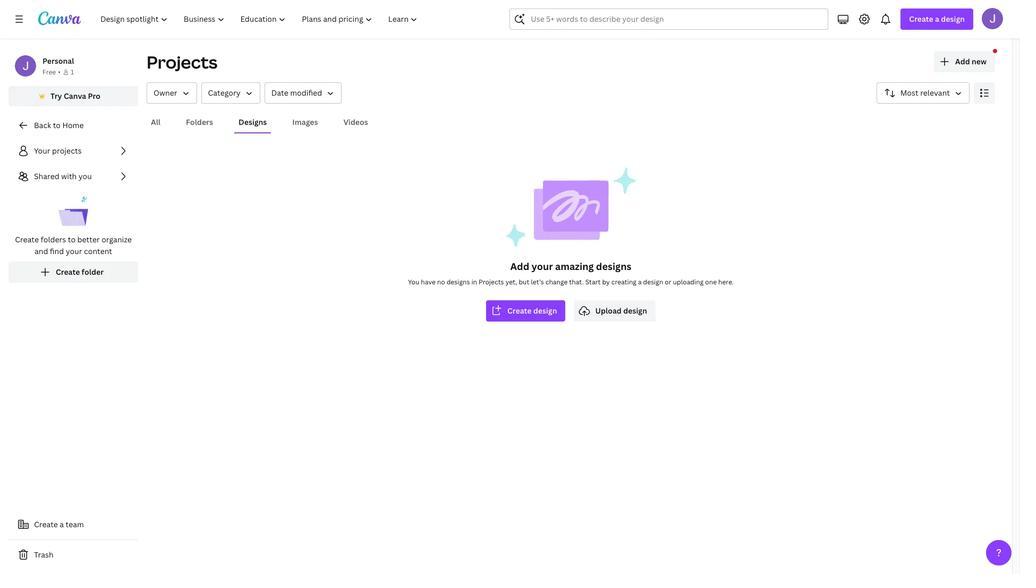 Task type: describe. For each thing, give the bounding box(es) containing it.
1
[[71, 68, 74, 77]]

relevant
[[921, 88, 951, 98]]

try canva pro button
[[9, 86, 138, 106]]

most
[[901, 88, 919, 98]]

a inside add your amazing designs you have no designs in projects yet, but let's change that. start by creating a design or uploading one here.
[[639, 278, 642, 287]]

Sort by button
[[877, 82, 970, 104]]

that.
[[570, 278, 584, 287]]

uploading
[[674, 278, 704, 287]]

add for your
[[511, 260, 530, 273]]

pro
[[88, 91, 100, 101]]

amazing
[[556, 260, 594, 273]]

design inside dropdown button
[[942, 14, 966, 24]]

with
[[61, 171, 77, 181]]

let's
[[531, 278, 544, 287]]

content
[[84, 246, 112, 256]]

create a design button
[[901, 9, 974, 30]]

videos button
[[339, 112, 373, 132]]

shared with you link
[[9, 166, 138, 187]]

0 vertical spatial designs
[[596, 260, 632, 273]]

change
[[546, 278, 568, 287]]

you
[[408, 278, 420, 287]]

your projects link
[[9, 140, 138, 162]]

in
[[472, 278, 478, 287]]

here.
[[719, 278, 734, 287]]

but
[[519, 278, 530, 287]]

projects
[[52, 146, 82, 156]]

add new button
[[935, 51, 996, 72]]

try
[[51, 91, 62, 101]]

back to home
[[34, 120, 84, 130]]

try canva pro
[[51, 91, 100, 101]]

1 vertical spatial designs
[[447, 278, 470, 287]]

one
[[706, 278, 717, 287]]

all button
[[147, 112, 165, 132]]

back to home link
[[9, 115, 138, 136]]

owner
[[154, 88, 177, 98]]

team
[[66, 519, 84, 530]]

folder
[[82, 267, 104, 277]]

design down let's
[[534, 306, 557, 316]]

by
[[603, 278, 610, 287]]

category
[[208, 88, 241, 98]]

new
[[973, 56, 987, 66]]

create for create design
[[508, 306, 532, 316]]

create design button
[[487, 300, 566, 322]]

design right upload
[[624, 306, 648, 316]]

trash link
[[9, 544, 138, 566]]

Search search field
[[531, 9, 808, 29]]

your inside add your amazing designs you have no designs in projects yet, but let's change that. start by creating a design or uploading one here.
[[532, 260, 553, 273]]

better
[[77, 234, 100, 245]]

creating
[[612, 278, 637, 287]]

create a design
[[910, 14, 966, 24]]

folders
[[41, 234, 66, 245]]

or
[[665, 278, 672, 287]]

Date modified button
[[265, 82, 342, 104]]

folders button
[[182, 112, 218, 132]]

create a team button
[[9, 514, 138, 535]]

your projects
[[34, 146, 82, 156]]



Task type: locate. For each thing, give the bounding box(es) containing it.
0 horizontal spatial your
[[66, 246, 82, 256]]

to
[[53, 120, 61, 130], [68, 234, 76, 245]]

1 horizontal spatial a
[[639, 278, 642, 287]]

design left or
[[644, 278, 664, 287]]

a up add new dropdown button
[[936, 14, 940, 24]]

create inside create design button
[[508, 306, 532, 316]]

a for design
[[936, 14, 940, 24]]

create design
[[508, 306, 557, 316]]

your
[[34, 146, 50, 156]]

you
[[79, 171, 92, 181]]

2 vertical spatial a
[[60, 519, 64, 530]]

a left team
[[60, 519, 64, 530]]

create for create folder
[[56, 267, 80, 277]]

0 horizontal spatial projects
[[147, 51, 218, 73]]

1 horizontal spatial projects
[[479, 278, 504, 287]]

0 horizontal spatial add
[[511, 260, 530, 273]]

trash
[[34, 550, 54, 560]]

and
[[35, 246, 48, 256]]

None search field
[[510, 9, 829, 30]]

add your amazing designs you have no designs in projects yet, but let's change that. start by creating a design or uploading one here.
[[408, 260, 734, 287]]

design
[[942, 14, 966, 24], [644, 278, 664, 287], [534, 306, 557, 316], [624, 306, 648, 316]]

to right back
[[53, 120, 61, 130]]

design inside add your amazing designs you have no designs in projects yet, but let's change that. start by creating a design or uploading one here.
[[644, 278, 664, 287]]

free •
[[43, 68, 61, 77]]

0 horizontal spatial a
[[60, 519, 64, 530]]

your up let's
[[532, 260, 553, 273]]

upload design
[[596, 306, 648, 316]]

2 horizontal spatial a
[[936, 14, 940, 24]]

projects right in
[[479, 278, 504, 287]]

create for create a design
[[910, 14, 934, 24]]

add inside add your amazing designs you have no designs in projects yet, but let's change that. start by creating a design or uploading one here.
[[511, 260, 530, 273]]

designs
[[596, 260, 632, 273], [447, 278, 470, 287]]

1 vertical spatial projects
[[479, 278, 504, 287]]

folders
[[186, 117, 213, 127]]

1 vertical spatial to
[[68, 234, 76, 245]]

a
[[936, 14, 940, 24], [639, 278, 642, 287], [60, 519, 64, 530]]

find
[[50, 246, 64, 256]]

have
[[421, 278, 436, 287]]

add inside dropdown button
[[956, 56, 971, 66]]

images
[[293, 117, 318, 127]]

your inside create folders to better organize and find your content
[[66, 246, 82, 256]]

upload
[[596, 306, 622, 316]]

1 horizontal spatial your
[[532, 260, 553, 273]]

date modified
[[272, 88, 322, 98]]

designs
[[239, 117, 267, 127]]

personal
[[43, 56, 74, 66]]

free
[[43, 68, 56, 77]]

0 vertical spatial a
[[936, 14, 940, 24]]

top level navigation element
[[94, 9, 427, 30]]

1 vertical spatial add
[[511, 260, 530, 273]]

home
[[62, 120, 84, 130]]

1 horizontal spatial to
[[68, 234, 76, 245]]

to left better
[[68, 234, 76, 245]]

0 vertical spatial to
[[53, 120, 61, 130]]

create inside create a design dropdown button
[[910, 14, 934, 24]]

1 vertical spatial your
[[532, 260, 553, 273]]

designs left in
[[447, 278, 470, 287]]

create folder button
[[9, 262, 138, 283]]

your right find
[[66, 246, 82, 256]]

your
[[66, 246, 82, 256], [532, 260, 553, 273]]

projects up 'owner' button
[[147, 51, 218, 73]]

Owner button
[[147, 82, 197, 104]]

add for new
[[956, 56, 971, 66]]

create inside create a team 'button'
[[34, 519, 58, 530]]

create folder
[[56, 267, 104, 277]]

projects
[[147, 51, 218, 73], [479, 278, 504, 287]]

designs button
[[235, 112, 271, 132]]

a inside create a team 'button'
[[60, 519, 64, 530]]

date
[[272, 88, 289, 98]]

create
[[910, 14, 934, 24], [15, 234, 39, 245], [56, 267, 80, 277], [508, 306, 532, 316], [34, 519, 58, 530]]

0 horizontal spatial to
[[53, 120, 61, 130]]

create inside create folder "button"
[[56, 267, 80, 277]]

list containing your projects
[[9, 140, 138, 283]]

0 horizontal spatial designs
[[447, 278, 470, 287]]

to inside create folders to better organize and find your content
[[68, 234, 76, 245]]

add left new
[[956, 56, 971, 66]]

create inside create folders to better organize and find your content
[[15, 234, 39, 245]]

most relevant
[[901, 88, 951, 98]]

canva
[[64, 91, 86, 101]]

create folders to better organize and find your content
[[15, 234, 132, 256]]

•
[[58, 68, 61, 77]]

Category button
[[201, 82, 260, 104]]

a right creating
[[639, 278, 642, 287]]

a for team
[[60, 519, 64, 530]]

projects inside add your amazing designs you have no designs in projects yet, but let's change that. start by creating a design or uploading one here.
[[479, 278, 504, 287]]

design left jacob simon image
[[942, 14, 966, 24]]

yet,
[[506, 278, 518, 287]]

jacob simon image
[[983, 8, 1004, 29]]

0 vertical spatial projects
[[147, 51, 218, 73]]

1 vertical spatial a
[[639, 278, 642, 287]]

list
[[9, 140, 138, 283]]

modified
[[290, 88, 322, 98]]

add up but in the top right of the page
[[511, 260, 530, 273]]

no
[[438, 278, 445, 287]]

images button
[[288, 112, 322, 132]]

1 horizontal spatial add
[[956, 56, 971, 66]]

start
[[586, 278, 601, 287]]

0 vertical spatial your
[[66, 246, 82, 256]]

videos
[[344, 117, 368, 127]]

1 horizontal spatial designs
[[596, 260, 632, 273]]

shared with you
[[34, 171, 92, 181]]

shared
[[34, 171, 59, 181]]

all
[[151, 117, 161, 127]]

organize
[[102, 234, 132, 245]]

create a team
[[34, 519, 84, 530]]

upload design button
[[574, 300, 656, 322]]

0 vertical spatial add
[[956, 56, 971, 66]]

a inside create a design dropdown button
[[936, 14, 940, 24]]

back
[[34, 120, 51, 130]]

designs up by
[[596, 260, 632, 273]]

add new
[[956, 56, 987, 66]]

create for create a team
[[34, 519, 58, 530]]

add
[[956, 56, 971, 66], [511, 260, 530, 273]]

create for create folders to better organize and find your content
[[15, 234, 39, 245]]



Task type: vqa. For each thing, say whether or not it's contained in the screenshot.
Category on the top left of the page
yes



